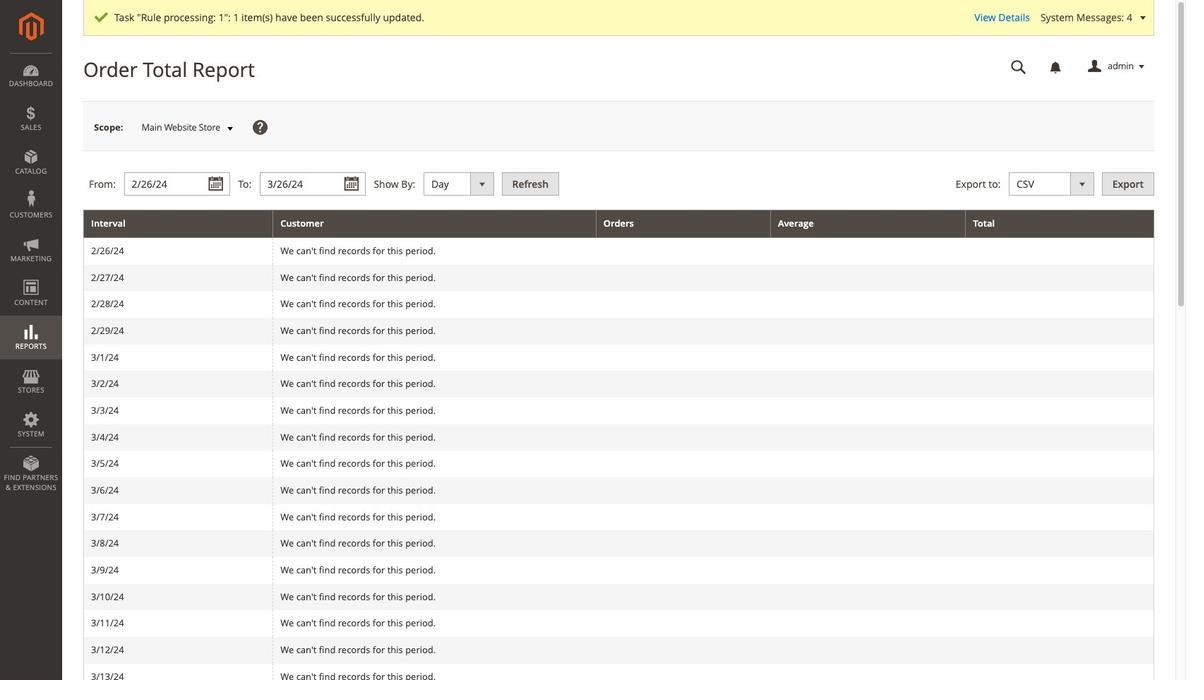 Task type: describe. For each thing, give the bounding box(es) containing it.
magento admin panel image
[[19, 12, 43, 41]]



Task type: locate. For each thing, give the bounding box(es) containing it.
None text field
[[1002, 54, 1037, 79], [124, 172, 230, 196], [260, 172, 366, 196], [1002, 54, 1037, 79], [124, 172, 230, 196], [260, 172, 366, 196]]

menu bar
[[0, 53, 62, 499]]



